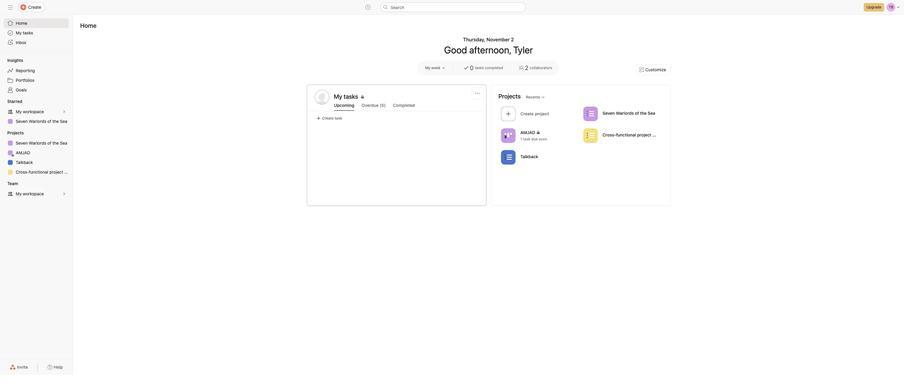 Task type: describe. For each thing, give the bounding box(es) containing it.
(5)
[[380, 103, 386, 108]]

0 vertical spatial the
[[640, 111, 647, 116]]

home inside the global element
[[16, 21, 27, 26]]

completed
[[393, 103, 415, 108]]

overdue (5)
[[362, 103, 386, 108]]

my for the my workspace link inside the starred element
[[16, 109, 22, 114]]

customize button
[[636, 64, 670, 75]]

team button
[[0, 181, 18, 187]]

my tasks link
[[4, 28, 69, 38]]

actions image
[[475, 91, 480, 96]]

my tasks link
[[334, 93, 479, 101]]

completed
[[485, 66, 503, 70]]

hide sidebar image
[[8, 5, 13, 10]]

my tasks
[[334, 93, 358, 100]]

overdue (5) button
[[362, 103, 386, 111]]

history image
[[366, 5, 370, 10]]

due
[[531, 137, 538, 142]]

upcoming
[[334, 103, 354, 108]]

see details, my workspace image
[[62, 110, 66, 114]]

0 vertical spatial seven warlords of the sea
[[603, 111, 655, 116]]

afternoon,
[[469, 44, 511, 56]]

talkback inside 'projects' element
[[16, 160, 33, 165]]

cross- inside 'projects' element
[[16, 170, 29, 175]]

warlords for seven warlords of the sea "link" inside the starred element
[[29, 119, 46, 124]]

sea for seven warlords of the sea "link" inside the starred element
[[60, 119, 67, 124]]

1 horizontal spatial home
[[80, 22, 96, 29]]

november
[[487, 37, 510, 42]]

workspace for see details, my workspace image
[[23, 109, 44, 114]]

seven for seven warlords of the sea "link" inside the starred element
[[16, 119, 28, 124]]

tyler
[[513, 44, 533, 56]]

recents
[[526, 95, 540, 99]]

inbox
[[16, 40, 26, 45]]

upgrade
[[867, 5, 882, 9]]

projects element
[[0, 128, 73, 179]]

seven for seven warlords of the sea "link" inside the 'projects' element
[[16, 141, 28, 146]]

list image for seven warlords of the sea
[[587, 110, 594, 118]]

global element
[[0, 15, 73, 51]]

starred element
[[0, 96, 73, 128]]

see details, my workspace image
[[62, 192, 66, 196]]

team
[[7, 181, 18, 186]]

reporting link
[[4, 66, 69, 76]]

task for 1
[[523, 137, 530, 142]]

my workspace for the my workspace link inside the starred element
[[16, 109, 44, 114]]

tasks completed
[[475, 66, 503, 70]]

goals
[[16, 87, 27, 93]]

my week
[[425, 66, 441, 70]]

soon
[[539, 137, 547, 142]]

home link
[[4, 18, 69, 28]]

insights
[[7, 58, 23, 63]]

warlords for seven warlords of the sea "link" inside the 'projects' element
[[29, 141, 46, 146]]

0 vertical spatial cross-functional project plan
[[603, 132, 661, 138]]

0
[[470, 64, 474, 71]]

2 inside 'thursday, november 2 good afternoon, tyler'
[[511, 37, 514, 42]]

my workspace link for see details, my workspace icon
[[4, 189, 69, 199]]

projects inside dropdown button
[[7, 130, 24, 136]]

insights element
[[0, 55, 73, 96]]

amjad link
[[4, 148, 69, 158]]

0 vertical spatial warlords
[[616, 111, 634, 116]]

list image
[[505, 154, 512, 161]]

good
[[444, 44, 467, 56]]

Search tasks, projects, and more text field
[[381, 2, 526, 12]]

my week button
[[422, 64, 448, 72]]

upgrade button
[[864, 3, 884, 11]]

0 vertical spatial amjad
[[520, 130, 535, 135]]

thursday,
[[463, 37, 485, 42]]

create for create
[[28, 5, 41, 10]]

completed button
[[393, 103, 415, 111]]

portfolios link
[[4, 76, 69, 85]]

the for seven warlords of the sea "link" inside the 'projects' element
[[52, 141, 59, 146]]

1 horizontal spatial cross-
[[603, 132, 616, 138]]

insights button
[[0, 57, 23, 64]]

seven warlords of the sea link inside 'projects' element
[[4, 139, 69, 148]]

create project link
[[499, 105, 581, 124]]

1 horizontal spatial project
[[637, 132, 651, 138]]



Task type: vqa. For each thing, say whether or not it's contained in the screenshot.
Mark complete checkbox within [Example] Find venue for holiday party cell
no



Task type: locate. For each thing, give the bounding box(es) containing it.
0 vertical spatial seven
[[603, 111, 615, 116]]

my workspace link inside teams element
[[4, 189, 69, 199]]

1 horizontal spatial amjad
[[520, 130, 535, 135]]

task
[[335, 116, 342, 121], [523, 137, 530, 142]]

0 horizontal spatial task
[[335, 116, 342, 121]]

create up home link
[[28, 5, 41, 10]]

0 vertical spatial cross-
[[603, 132, 616, 138]]

seven
[[603, 111, 615, 116], [16, 119, 28, 124], [16, 141, 28, 146]]

overdue
[[362, 103, 379, 108]]

amjad up 1 task due soon
[[520, 130, 535, 135]]

seven inside starred element
[[16, 119, 28, 124]]

2 my workspace from the top
[[16, 192, 44, 197]]

0 vertical spatial task
[[335, 116, 342, 121]]

1 task due soon
[[520, 137, 547, 142]]

invite
[[17, 365, 28, 370]]

the for seven warlords of the sea "link" inside the starred element
[[52, 119, 59, 124]]

project
[[637, 132, 651, 138], [49, 170, 63, 175]]

plan
[[652, 132, 661, 138], [64, 170, 73, 175]]

2 left collaborators
[[525, 64, 529, 71]]

create
[[28, 5, 41, 10], [322, 116, 334, 121]]

2 vertical spatial seven
[[16, 141, 28, 146]]

1 vertical spatial workspace
[[23, 192, 44, 197]]

portfolios
[[16, 78, 34, 83]]

0 horizontal spatial 2
[[511, 37, 514, 42]]

task for create
[[335, 116, 342, 121]]

0 horizontal spatial home
[[16, 21, 27, 26]]

1 vertical spatial task
[[523, 137, 530, 142]]

seven warlords of the sea link
[[581, 105, 663, 124], [4, 117, 69, 126], [4, 139, 69, 148]]

task right the 1
[[523, 137, 530, 142]]

0 vertical spatial project
[[637, 132, 651, 138]]

1 vertical spatial my workspace
[[16, 192, 44, 197]]

tasks
[[23, 30, 33, 35], [475, 66, 484, 70]]

1 vertical spatial plan
[[64, 170, 73, 175]]

projects up amjad link
[[7, 130, 24, 136]]

1 vertical spatial list image
[[587, 132, 594, 139]]

seven warlords of the sea for seven warlords of the sea "link" inside the starred element
[[16, 119, 67, 124]]

1 vertical spatial seven
[[16, 119, 28, 124]]

2 vertical spatial of
[[47, 141, 51, 146]]

0 vertical spatial talkback
[[520, 154, 538, 159]]

board image
[[505, 132, 512, 139]]

seven warlords of the sea
[[603, 111, 655, 116], [16, 119, 67, 124], [16, 141, 67, 146]]

0 horizontal spatial cross-functional project plan
[[16, 170, 73, 175]]

thursday, november 2 good afternoon, tyler
[[444, 37, 533, 56]]

home
[[16, 21, 27, 26], [80, 22, 96, 29]]

0 vertical spatial projects
[[499, 93, 521, 100]]

seven inside 'projects' element
[[16, 141, 28, 146]]

0 horizontal spatial projects
[[7, 130, 24, 136]]

0 horizontal spatial create
[[28, 5, 41, 10]]

sea
[[648, 111, 655, 116], [60, 119, 67, 124], [60, 141, 67, 146]]

list image
[[587, 110, 594, 118], [587, 132, 594, 139]]

0 horizontal spatial plan
[[64, 170, 73, 175]]

task inside button
[[335, 116, 342, 121]]

functional inside 'projects' element
[[29, 170, 48, 175]]

my inside dropdown button
[[425, 66, 430, 70]]

0 vertical spatial workspace
[[23, 109, 44, 114]]

of
[[635, 111, 639, 116], [47, 119, 51, 124], [47, 141, 51, 146]]

of inside 'projects' element
[[47, 141, 51, 146]]

1 vertical spatial cross-
[[16, 170, 29, 175]]

my workspace inside teams element
[[16, 192, 44, 197]]

1 vertical spatial sea
[[60, 119, 67, 124]]

1 horizontal spatial cross-functional project plan link
[[581, 126, 663, 146]]

1 vertical spatial tasks
[[475, 66, 484, 70]]

2 my workspace link from the top
[[4, 189, 69, 199]]

my workspace link inside starred element
[[4, 107, 69, 117]]

collaborators
[[530, 66, 552, 70]]

create task button
[[315, 114, 344, 123]]

plan inside 'projects' element
[[64, 170, 73, 175]]

reporting
[[16, 68, 35, 73]]

0 vertical spatial cross-functional project plan link
[[581, 126, 663, 146]]

0 vertical spatial sea
[[648, 111, 655, 116]]

the inside 'projects' element
[[52, 141, 59, 146]]

1 vertical spatial 2
[[525, 64, 529, 71]]

0 horizontal spatial talkback
[[16, 160, 33, 165]]

create for create task
[[322, 116, 334, 121]]

0 horizontal spatial cross-functional project plan link
[[4, 168, 73, 177]]

cross-functional project plan
[[603, 132, 661, 138], [16, 170, 73, 175]]

create inside "popup button"
[[28, 5, 41, 10]]

1 horizontal spatial projects
[[499, 93, 521, 100]]

create inside button
[[322, 116, 334, 121]]

my inside the global element
[[16, 30, 22, 35]]

my workspace
[[16, 109, 44, 114], [16, 192, 44, 197]]

talkback
[[520, 154, 538, 159], [16, 160, 33, 165]]

1 horizontal spatial 2
[[525, 64, 529, 71]]

cross-functional project plan link for create project link
[[581, 126, 663, 146]]

my for the "my tasks" link
[[16, 30, 22, 35]]

starred
[[7, 99, 22, 104]]

1 my workspace link from the top
[[4, 107, 69, 117]]

tasks up "inbox"
[[23, 30, 33, 35]]

my
[[16, 30, 22, 35], [425, 66, 430, 70], [16, 109, 22, 114], [16, 192, 22, 197]]

add profile photo image
[[315, 90, 329, 105]]

amjad
[[520, 130, 535, 135], [16, 150, 30, 156]]

1 vertical spatial seven warlords of the sea
[[16, 119, 67, 124]]

1 vertical spatial cross-functional project plan link
[[4, 168, 73, 177]]

task down upcoming button
[[335, 116, 342, 121]]

of for seven warlords of the sea "link" inside the 'projects' element
[[47, 141, 51, 146]]

workspace inside teams element
[[23, 192, 44, 197]]

talkback link down soon
[[499, 148, 581, 168]]

my down starred
[[16, 109, 22, 114]]

help button
[[44, 363, 67, 373]]

1 vertical spatial my workspace link
[[4, 189, 69, 199]]

my workspace link for see details, my workspace image
[[4, 107, 69, 117]]

goals link
[[4, 85, 69, 95]]

my workspace inside starred element
[[16, 109, 44, 114]]

2 workspace from the top
[[23, 192, 44, 197]]

1 horizontal spatial talkback
[[520, 154, 538, 159]]

upcoming button
[[334, 103, 354, 111]]

workspace
[[23, 109, 44, 114], [23, 192, 44, 197]]

my workspace down team
[[16, 192, 44, 197]]

projects button
[[0, 130, 24, 136]]

1 vertical spatial talkback
[[16, 160, 33, 165]]

0 vertical spatial create
[[28, 5, 41, 10]]

1 my workspace from the top
[[16, 109, 44, 114]]

starred button
[[0, 99, 22, 105]]

recents button
[[523, 93, 548, 102]]

my for the my workspace link inside teams element
[[16, 192, 22, 197]]

my left week
[[425, 66, 430, 70]]

1 vertical spatial cross-functional project plan
[[16, 170, 73, 175]]

1
[[520, 137, 522, 142]]

tasks right 0
[[475, 66, 484, 70]]

1 list image from the top
[[587, 110, 594, 118]]

of inside starred element
[[47, 119, 51, 124]]

the
[[640, 111, 647, 116], [52, 119, 59, 124], [52, 141, 59, 146]]

warlords inside starred element
[[29, 119, 46, 124]]

projects left recents
[[499, 93, 521, 100]]

list image for cross-functional project plan
[[587, 132, 594, 139]]

0 vertical spatial my workspace
[[16, 109, 44, 114]]

2 right november
[[511, 37, 514, 42]]

cross-functional project plan link for seven warlords of the sea "link" inside the 'projects' element
[[4, 168, 73, 177]]

0 vertical spatial 2
[[511, 37, 514, 42]]

seven warlords of the sea inside 'projects' element
[[16, 141, 67, 146]]

0 vertical spatial my workspace link
[[4, 107, 69, 117]]

the inside starred element
[[52, 119, 59, 124]]

2
[[511, 37, 514, 42], [525, 64, 529, 71]]

2 vertical spatial seven warlords of the sea
[[16, 141, 67, 146]]

amjad down projects dropdown button
[[16, 150, 30, 156]]

warlords
[[616, 111, 634, 116], [29, 119, 46, 124], [29, 141, 46, 146]]

create project
[[520, 111, 549, 116]]

create down add profile photo
[[322, 116, 334, 121]]

sea inside starred element
[[60, 119, 67, 124]]

my inside teams element
[[16, 192, 22, 197]]

0 horizontal spatial amjad
[[16, 150, 30, 156]]

week
[[431, 66, 441, 70]]

workspace inside starred element
[[23, 109, 44, 114]]

functional
[[616, 132, 636, 138], [29, 170, 48, 175]]

cross-functional project plan inside 'projects' element
[[16, 170, 73, 175]]

invite button
[[6, 363, 32, 373]]

0 horizontal spatial project
[[49, 170, 63, 175]]

0 vertical spatial tasks
[[23, 30, 33, 35]]

tasks inside the global element
[[23, 30, 33, 35]]

1 vertical spatial functional
[[29, 170, 48, 175]]

0 horizontal spatial talkback link
[[4, 158, 69, 168]]

1 horizontal spatial functional
[[616, 132, 636, 138]]

seven warlords of the sea for seven warlords of the sea "link" inside the 'projects' element
[[16, 141, 67, 146]]

talkback down 1 task due soon
[[520, 154, 538, 159]]

my workspace link down the goals link
[[4, 107, 69, 117]]

seven warlords of the sea link inside starred element
[[4, 117, 69, 126]]

my workspace down starred
[[16, 109, 44, 114]]

seven warlords of the sea inside starred element
[[16, 119, 67, 124]]

1 vertical spatial project
[[49, 170, 63, 175]]

1 horizontal spatial cross-functional project plan
[[603, 132, 661, 138]]

warlords inside 'projects' element
[[29, 141, 46, 146]]

my down team
[[16, 192, 22, 197]]

1 horizontal spatial tasks
[[475, 66, 484, 70]]

amjad inside 'projects' element
[[16, 150, 30, 156]]

0 vertical spatial list image
[[587, 110, 594, 118]]

1 vertical spatial the
[[52, 119, 59, 124]]

sea for seven warlords of the sea "link" inside the 'projects' element
[[60, 141, 67, 146]]

0 horizontal spatial cross-
[[16, 170, 29, 175]]

create button
[[18, 2, 45, 12]]

create task
[[322, 116, 342, 121]]

1 horizontal spatial create
[[322, 116, 334, 121]]

0 vertical spatial of
[[635, 111, 639, 116]]

my up "inbox"
[[16, 30, 22, 35]]

1 vertical spatial warlords
[[29, 119, 46, 124]]

teams element
[[0, 179, 73, 200]]

0 vertical spatial functional
[[616, 132, 636, 138]]

inbox link
[[4, 38, 69, 48]]

0 horizontal spatial functional
[[29, 170, 48, 175]]

help
[[54, 365, 63, 370]]

cross-
[[603, 132, 616, 138], [16, 170, 29, 175]]

1 horizontal spatial talkback link
[[499, 148, 581, 168]]

my workspace for the my workspace link inside teams element
[[16, 192, 44, 197]]

talkback link
[[499, 148, 581, 168], [4, 158, 69, 168]]

my inside starred element
[[16, 109, 22, 114]]

1 vertical spatial projects
[[7, 130, 24, 136]]

1 vertical spatial amjad
[[16, 150, 30, 156]]

0 horizontal spatial tasks
[[23, 30, 33, 35]]

sea inside 'projects' element
[[60, 141, 67, 146]]

1 workspace from the top
[[23, 109, 44, 114]]

2 list image from the top
[[587, 132, 594, 139]]

2 vertical spatial sea
[[60, 141, 67, 146]]

my workspace link
[[4, 107, 69, 117], [4, 189, 69, 199]]

talkback down amjad link
[[16, 160, 33, 165]]

projects
[[499, 93, 521, 100], [7, 130, 24, 136]]

my tasks
[[16, 30, 33, 35]]

2 vertical spatial the
[[52, 141, 59, 146]]

1 vertical spatial of
[[47, 119, 51, 124]]

of for seven warlords of the sea "link" inside the starred element
[[47, 119, 51, 124]]

0 vertical spatial plan
[[652, 132, 661, 138]]

my workspace link down team
[[4, 189, 69, 199]]

talkback link up teams element
[[4, 158, 69, 168]]

customize
[[646, 67, 666, 72]]

1 horizontal spatial plan
[[652, 132, 661, 138]]

1 horizontal spatial task
[[523, 137, 530, 142]]

workspace for see details, my workspace icon
[[23, 192, 44, 197]]

2 vertical spatial warlords
[[29, 141, 46, 146]]

cross-functional project plan link
[[581, 126, 663, 146], [4, 168, 73, 177]]

1 vertical spatial create
[[322, 116, 334, 121]]



